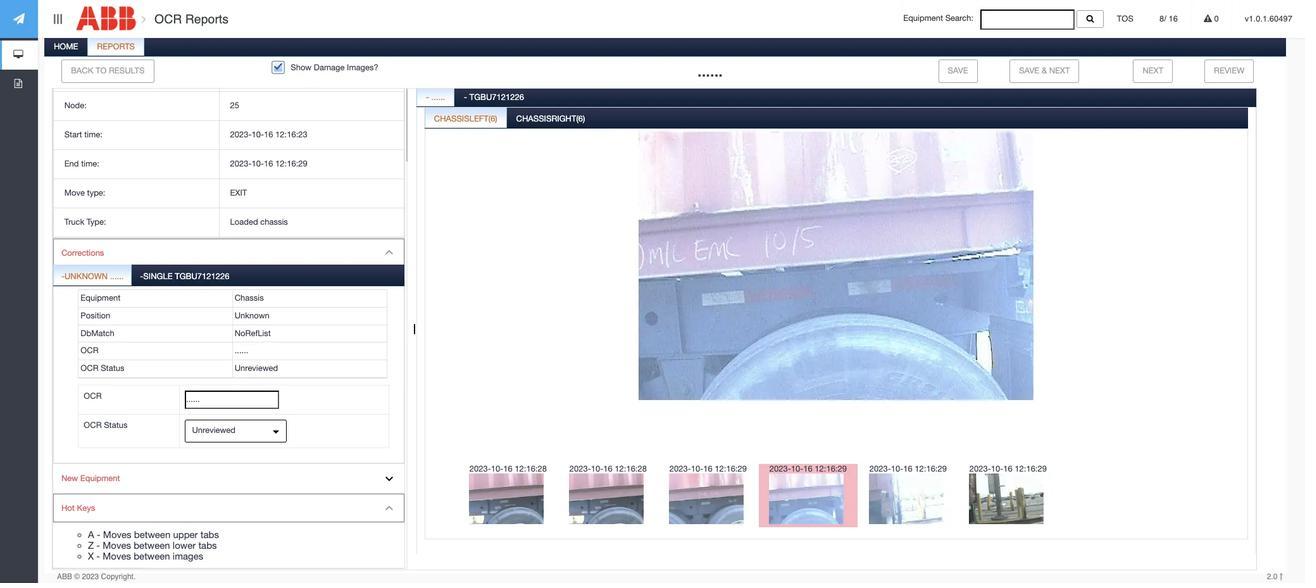 Task type: locate. For each thing, give the bounding box(es) containing it.
menu containing a - moves between upper tabs
[[53, 3, 405, 570]]

next right &
[[1050, 66, 1070, 75]]

1 horizontal spatial 2023-10-16 12:16:28
[[570, 464, 647, 473]]

0 horizontal spatial 12:16:28
[[515, 464, 547, 473]]

unknown down corrections
[[65, 272, 108, 281]]

move
[[64, 188, 85, 198]]

row group
[[54, 34, 404, 237], [79, 290, 387, 378]]

1 horizontal spatial reports
[[185, 12, 229, 26]]

corrections
[[61, 248, 104, 258]]

1 vertical spatial unknown
[[235, 311, 270, 320]]

start time:
[[64, 130, 102, 139]]

1 horizontal spatial save
[[1020, 66, 1040, 75]]

tgbu7121226 up chassisleft(6)
[[470, 92, 524, 102]]

8/ 16
[[1160, 14, 1178, 23]]

...... tab list
[[42, 3, 1287, 578]]

0 vertical spatial reports
[[185, 12, 229, 26]]

1 vertical spatial equipment
[[81, 293, 120, 303]]

status inside row group
[[101, 364, 124, 373]]

0 horizontal spatial unknown
[[65, 272, 108, 281]]

1 menu item from the top
[[53, 239, 405, 464]]

unreviewed down noreflist
[[235, 364, 278, 373]]

None field
[[981, 9, 1075, 30], [185, 391, 279, 409], [981, 9, 1075, 30], [185, 391, 279, 409]]

2 save from the left
[[1020, 66, 1040, 75]]

10-
[[252, 130, 264, 139], [252, 159, 264, 168], [491, 464, 504, 473], [591, 464, 604, 473], [691, 464, 704, 473], [791, 464, 804, 473], [891, 464, 904, 473], [991, 464, 1004, 473]]

1 vertical spatial menu item
[[53, 494, 405, 569]]

new equipment link
[[53, 464, 405, 494]]

0 vertical spatial status
[[101, 364, 124, 373]]

1 horizontal spatial tgbu7121226
[[470, 92, 524, 102]]

1 vertical spatial status
[[104, 421, 128, 430]]

truck type:
[[64, 217, 106, 227]]

&
[[1042, 66, 1047, 75]]

tab list containing -unknown ......
[[53, 265, 405, 464]]

back
[[71, 66, 93, 75]]

next button
[[1134, 59, 1173, 83]]

menu item
[[53, 239, 405, 464], [53, 494, 405, 569]]

row group inside 'menu item'
[[79, 290, 387, 378]]

save inside save & next button
[[1020, 66, 1040, 75]]

equipment for equipment
[[81, 293, 120, 303]]

tabs
[[201, 530, 219, 540], [198, 540, 217, 551]]

0 vertical spatial menu item
[[53, 239, 405, 464]]

8/
[[1160, 14, 1167, 23]]

moves up copyright.
[[103, 551, 131, 562]]

equipment for equipment search:
[[904, 13, 944, 23]]

2 moves from the top
[[103, 540, 131, 551]]

0 vertical spatial row group
[[54, 34, 404, 237]]

status up new equipment
[[104, 421, 128, 430]]

12:16:29 inside menu
[[276, 159, 308, 168]]

navigation
[[0, 0, 38, 99]]

- ...... link
[[417, 85, 454, 111]]

2 menu item from the top
[[53, 494, 405, 569]]

status
[[101, 364, 124, 373], [104, 421, 128, 430]]

save
[[948, 66, 969, 75], [1020, 66, 1040, 75]]

between
[[134, 530, 170, 540], [134, 540, 170, 551], [134, 551, 170, 562]]

1 vertical spatial time:
[[81, 159, 99, 168]]

row group containing equipment
[[79, 290, 387, 378]]

search image
[[1087, 14, 1095, 23]]

1 vertical spatial reports
[[97, 42, 135, 51]]

unreviewed
[[235, 364, 278, 373], [192, 426, 236, 435]]

hot keys link
[[53, 494, 405, 523]]

time: right start
[[84, 130, 102, 139]]

reports link
[[88, 35, 144, 60]]

- up chassisleft(6)
[[464, 92, 467, 102]]

lower
[[173, 540, 196, 551]]

save left &
[[1020, 66, 1040, 75]]

1 horizontal spatial next
[[1143, 66, 1164, 75]]

moves right z
[[103, 540, 131, 551]]

equipment search:
[[904, 13, 981, 23]]

-
[[426, 92, 429, 102], [464, 92, 467, 102], [61, 272, 65, 281], [140, 272, 143, 281], [97, 530, 100, 540], [96, 540, 100, 551], [96, 551, 100, 562]]

0 vertical spatial equipment
[[904, 13, 944, 23]]

next down 8/
[[1143, 66, 1164, 75]]

unknown up noreflist
[[235, 311, 270, 320]]

tab list
[[417, 85, 1257, 578], [425, 107, 1249, 575], [53, 265, 405, 464]]

ocr status down the dbmatch
[[81, 364, 124, 373]]

unreviewed inside row group
[[235, 364, 278, 373]]

1 vertical spatial row group
[[79, 290, 387, 378]]

unknown
[[65, 272, 108, 281], [235, 311, 270, 320]]

chassisright(6)
[[516, 114, 585, 123]]

0 horizontal spatial reports
[[97, 42, 135, 51]]

1 vertical spatial unreviewed
[[192, 426, 236, 435]]

equipment left "search:"
[[904, 13, 944, 23]]

8/ 16 button
[[1147, 0, 1191, 38]]

show
[[291, 63, 312, 72]]

tgbu7121226
[[470, 92, 524, 102], [175, 272, 230, 281]]

equipment inside 'menu item'
[[81, 293, 120, 303]]

12:16:28
[[515, 464, 547, 473], [615, 464, 647, 473]]

0 horizontal spatial save
[[948, 66, 969, 75]]

0 horizontal spatial 2023-10-16 12:16:28
[[470, 464, 547, 473]]

truck
[[64, 217, 84, 227]]

0 vertical spatial time:
[[84, 130, 102, 139]]

0
[[1213, 14, 1220, 23]]

ocr reports
[[151, 12, 229, 26]]

16
[[1169, 14, 1178, 23], [264, 130, 273, 139], [264, 159, 273, 168], [504, 464, 513, 473], [604, 464, 613, 473], [704, 464, 713, 473], [804, 464, 813, 473], [904, 464, 913, 473], [1004, 464, 1013, 473]]

save for save & next
[[1020, 66, 1040, 75]]

single
[[143, 272, 173, 281]]

unreviewed up new equipment link
[[192, 426, 236, 435]]

- right x
[[96, 551, 100, 562]]

chassisleft(6) link
[[425, 107, 506, 132]]

2023-
[[230, 130, 252, 139], [230, 159, 252, 168], [470, 464, 491, 473], [570, 464, 591, 473], [670, 464, 691, 473], [770, 464, 791, 473], [870, 464, 891, 473], [970, 464, 992, 473]]

tgbu7121226 inside -single tgbu7121226 link
[[175, 272, 230, 281]]

next
[[1050, 66, 1070, 75], [1143, 66, 1164, 75]]

1 save from the left
[[948, 66, 969, 75]]

save & next button
[[1010, 59, 1080, 83]]

save down "search:"
[[948, 66, 969, 75]]

menu
[[53, 3, 405, 570]]

0 vertical spatial ocr status
[[81, 364, 124, 373]]

ocr
[[155, 12, 182, 26], [81, 346, 98, 356], [81, 364, 98, 373], [84, 391, 102, 401], [84, 421, 102, 430]]

1 horizontal spatial 12:16:28
[[615, 464, 647, 473]]

......
[[698, 62, 723, 80], [432, 92, 445, 102], [110, 272, 124, 281], [235, 346, 248, 356]]

equipment right "new"
[[80, 474, 120, 483]]

save button
[[939, 59, 978, 83]]

ocr status inside row group
[[81, 364, 124, 373]]

- tgbu7121226 link
[[455, 85, 533, 111]]

long arrow up image
[[1280, 573, 1284, 581]]

0 vertical spatial unreviewed
[[235, 364, 278, 373]]

tgbu7121226 down corrections link
[[175, 272, 230, 281]]

tabs right "upper"
[[201, 530, 219, 540]]

- right a at the bottom of the page
[[97, 530, 100, 540]]

corrections link
[[53, 239, 405, 268]]

ocr status up new equipment
[[84, 421, 128, 430]]

damage
[[314, 63, 345, 72]]

equipment up position
[[81, 293, 120, 303]]

status down the dbmatch
[[101, 364, 124, 373]]

0 horizontal spatial next
[[1050, 66, 1070, 75]]

warning image
[[1204, 15, 1213, 23]]

save inside save button
[[948, 66, 969, 75]]

0 button
[[1192, 0, 1232, 38]]

loaded chassis
[[230, 217, 288, 227]]

2023-10-16 12:16:28
[[470, 464, 547, 473], [570, 464, 647, 473]]

moves right a at the bottom of the page
[[103, 530, 131, 540]]

©
[[74, 572, 80, 581]]

- tgbu7121226
[[464, 92, 524, 102]]

equipment
[[904, 13, 944, 23], [81, 293, 120, 303], [80, 474, 120, 483]]

1 vertical spatial tgbu7121226
[[175, 272, 230, 281]]

reports
[[185, 12, 229, 26], [97, 42, 135, 51]]

0 vertical spatial tgbu7121226
[[470, 92, 524, 102]]

3 between from the top
[[134, 551, 170, 562]]

new
[[61, 474, 78, 483]]

node:
[[64, 101, 87, 110]]

back to results button
[[61, 59, 154, 83]]

2023-10-16 12:16:29
[[230, 159, 308, 168], [670, 464, 747, 473], [770, 464, 847, 473], [870, 464, 947, 473], [970, 464, 1047, 473]]

a - moves between upper tabs z - moves between lower tabs x - moves between images
[[88, 530, 219, 562]]

0 horizontal spatial tgbu7121226
[[175, 272, 230, 281]]

moves
[[103, 530, 131, 540], [103, 540, 131, 551], [103, 551, 131, 562]]

reports inside reports link
[[97, 42, 135, 51]]

time: for start time:
[[84, 130, 102, 139]]

1 between from the top
[[134, 530, 170, 540]]

time: right end
[[81, 159, 99, 168]]

1 2023-10-16 12:16:28 from the left
[[470, 464, 547, 473]]

1 horizontal spatial unknown
[[235, 311, 270, 320]]

results
[[109, 66, 145, 75]]



Task type: describe. For each thing, give the bounding box(es) containing it.
images
[[173, 551, 203, 562]]

loaded
[[230, 217, 258, 227]]

1 next from the left
[[1050, 66, 1070, 75]]

start
[[64, 130, 82, 139]]

review
[[1215, 66, 1245, 75]]

tab list containing - ......
[[417, 85, 1257, 578]]

chassisright(6) link
[[508, 107, 594, 132]]

tos button
[[1105, 0, 1147, 38]]

back to results
[[71, 66, 145, 75]]

2 between from the top
[[134, 540, 170, 551]]

v1.0.1.60497 button
[[1233, 0, 1306, 38]]

25
[[230, 101, 239, 110]]

tab list inside menu
[[53, 265, 405, 464]]

tos
[[1117, 14, 1134, 23]]

2 12:16:28 from the left
[[615, 464, 647, 473]]

...... inside - ...... link
[[432, 92, 445, 102]]

2 vertical spatial equipment
[[80, 474, 120, 483]]

0 vertical spatial unknown
[[65, 272, 108, 281]]

time: for end time:
[[81, 159, 99, 168]]

type:
[[87, 188, 105, 198]]

2.0
[[1268, 572, 1280, 581]]

exit
[[230, 188, 247, 198]]

review button
[[1205, 59, 1255, 83]]

to
[[96, 66, 107, 75]]

end
[[64, 159, 79, 168]]

search:
[[946, 13, 974, 23]]

home link
[[45, 35, 87, 60]]

chassis
[[260, 217, 288, 227]]

noreflist
[[235, 328, 271, 338]]

12:16:23
[[276, 130, 308, 139]]

new equipment
[[61, 474, 120, 483]]

end time:
[[64, 159, 99, 168]]

- right -unknown ......
[[140, 272, 143, 281]]

tab list containing chassisleft(6)
[[425, 107, 1249, 575]]

hot keys
[[61, 503, 95, 513]]

show damage images?
[[291, 63, 378, 72]]

-unknown ...... link
[[54, 265, 131, 285]]

tabs right lower
[[198, 540, 217, 551]]

z
[[88, 540, 94, 551]]

row group containing node:
[[54, 34, 404, 237]]

3 moves from the top
[[103, 551, 131, 562]]

1 12:16:28 from the left
[[515, 464, 547, 473]]

2 next from the left
[[1143, 66, 1164, 75]]

save & next
[[1020, 66, 1070, 75]]

upper
[[173, 530, 198, 540]]

images?
[[347, 63, 378, 72]]

x
[[88, 551, 94, 562]]

tgbu7121226 inside "- tgbu7121226" link
[[470, 92, 524, 102]]

abb
[[57, 572, 72, 581]]

home
[[54, 42, 78, 51]]

menu inside ...... tab list
[[53, 3, 405, 570]]

...... inside -unknown ...... link
[[110, 272, 124, 281]]

type:
[[87, 217, 106, 227]]

bars image
[[52, 14, 64, 24]]

1 vertical spatial ocr status
[[84, 421, 128, 430]]

keys
[[77, 503, 95, 513]]

- up chassisleft(6) link at top left
[[426, 92, 429, 102]]

-single tgbu7121226 link
[[133, 265, 237, 285]]

chassisleft(6)
[[434, 114, 498, 123]]

a
[[88, 530, 94, 540]]

2023-10-16 12:16:23
[[230, 130, 308, 139]]

copyright.
[[101, 572, 136, 581]]

16 inside 'dropdown button'
[[1169, 14, 1178, 23]]

hot
[[61, 503, 75, 513]]

menu item containing a - moves between upper tabs
[[53, 494, 405, 569]]

-unknown ......
[[61, 272, 124, 281]]

1 moves from the top
[[103, 530, 131, 540]]

move type:
[[64, 188, 105, 198]]

-single tgbu7121226
[[140, 272, 230, 281]]

dbmatch
[[81, 328, 115, 338]]

- ......
[[426, 92, 445, 102]]

abb © 2023 copyright.
[[57, 572, 136, 581]]

2023
[[82, 572, 99, 581]]

chassis
[[235, 293, 264, 303]]

save for save
[[948, 66, 969, 75]]

position
[[81, 311, 110, 320]]

v1.0.1.60497
[[1245, 14, 1293, 23]]

- right z
[[96, 540, 100, 551]]

menu item containing corrections
[[53, 239, 405, 464]]

2 2023-10-16 12:16:28 from the left
[[570, 464, 647, 473]]

- down corrections
[[61, 272, 65, 281]]



Task type: vqa. For each thing, say whether or not it's contained in the screenshot.


